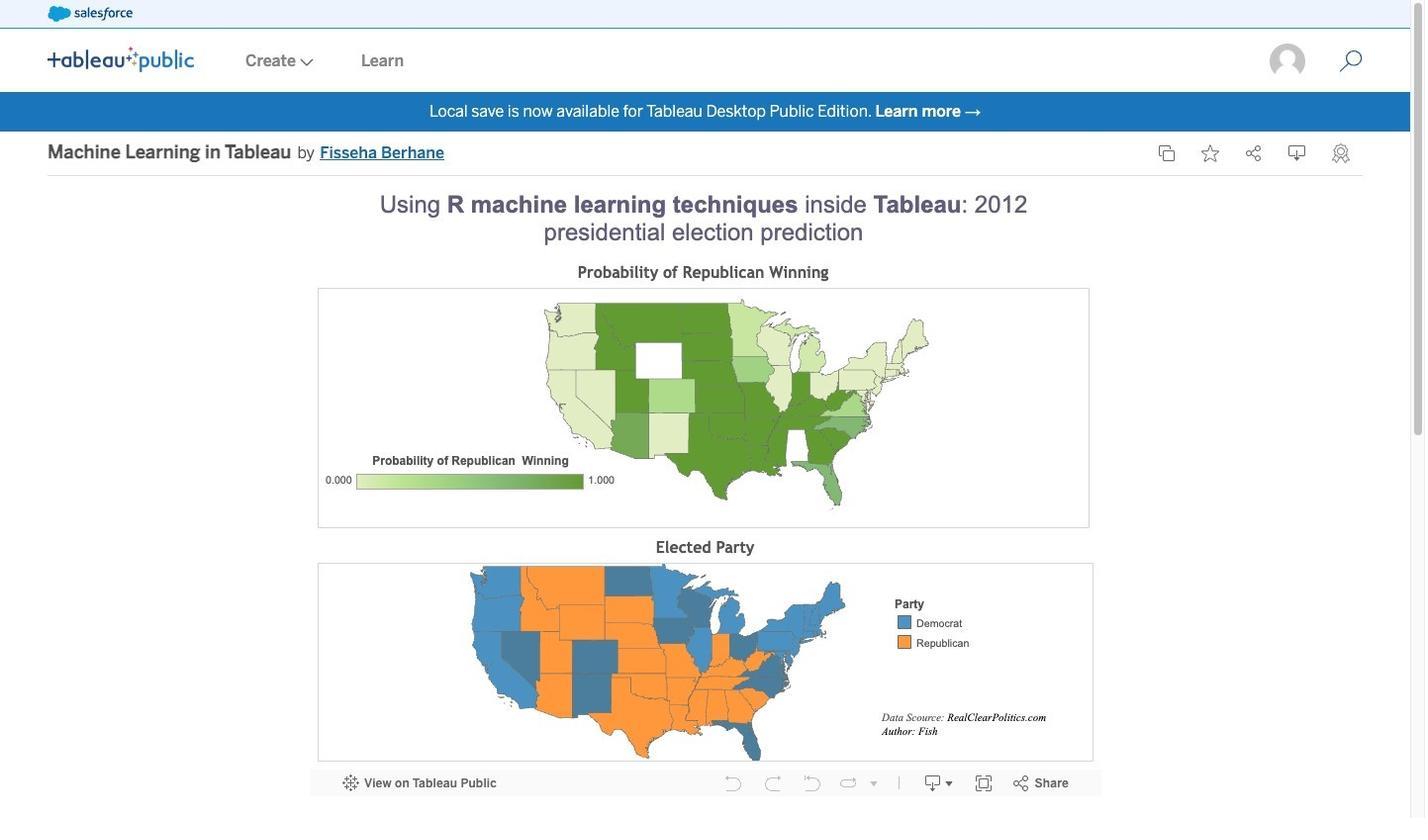 Task type: describe. For each thing, give the bounding box(es) containing it.
tara.schultz image
[[1268, 42, 1308, 81]]

salesforce logo image
[[48, 6, 132, 22]]



Task type: locate. For each thing, give the bounding box(es) containing it.
logo image
[[48, 47, 194, 72]]

nominate for viz of the day image
[[1333, 144, 1350, 163]]

create image
[[296, 58, 314, 66]]

favorite button image
[[1202, 145, 1220, 162]]

download image
[[1289, 145, 1307, 162]]

make a copy image
[[1158, 145, 1176, 162]]

share image
[[1246, 145, 1263, 162]]

go to search image
[[1316, 50, 1387, 73]]



Task type: vqa. For each thing, say whether or not it's contained in the screenshot.
the Favorite button icon
yes



